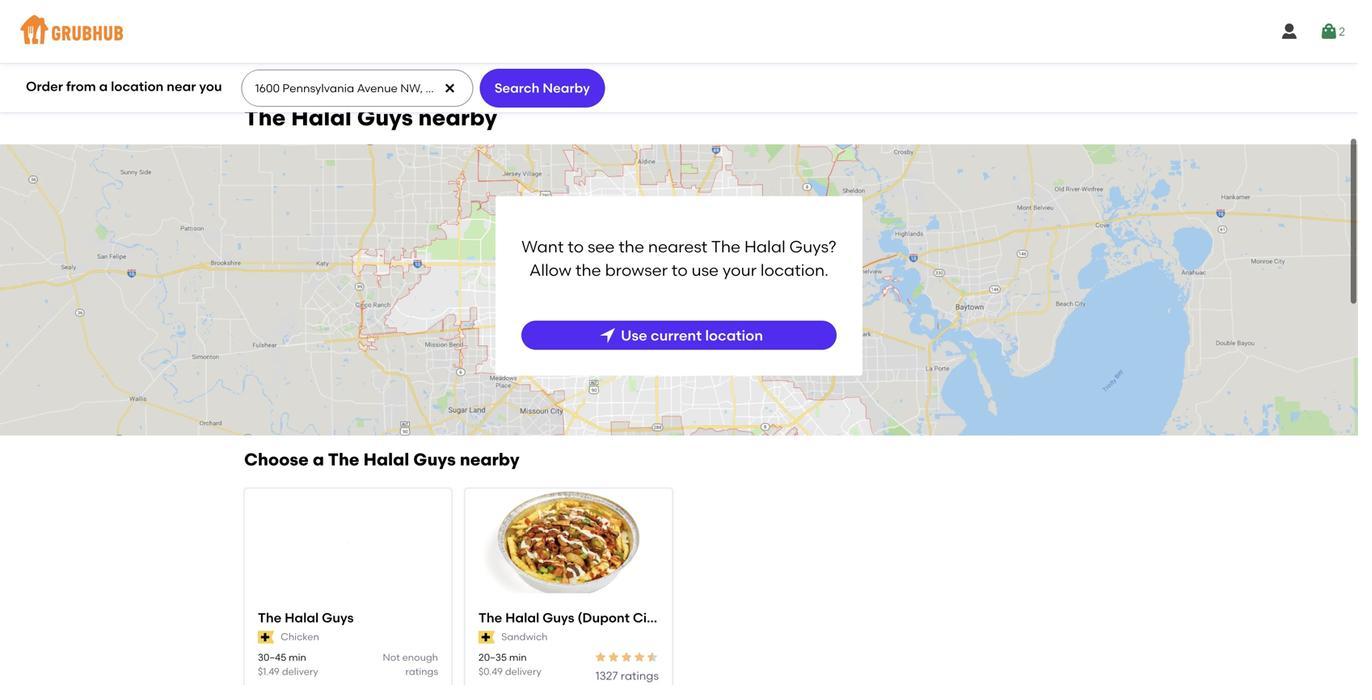 Task type: vqa. For each thing, say whether or not it's contained in the screenshot.
Caret left icon to the bottom
no



Task type: locate. For each thing, give the bounding box(es) containing it.
the halal guys link
[[258, 608, 438, 626]]

a right from
[[99, 79, 108, 94]]

2 horizontal spatial svg image
[[1320, 22, 1340, 41]]

main navigation navigation
[[0, 0, 1359, 63]]

guys inside "link"
[[543, 609, 575, 625]]

delivery
[[282, 665, 318, 677], [505, 665, 542, 677]]

0 horizontal spatial ratings
[[406, 665, 438, 677]]

use
[[692, 260, 719, 279]]

the halal guys nearby
[[244, 103, 498, 130]]

the
[[244, 103, 286, 130], [712, 236, 741, 256], [328, 449, 360, 469], [258, 609, 282, 625], [479, 609, 503, 625]]

1 horizontal spatial ratings
[[621, 668, 659, 682]]

1 vertical spatial svg image
[[443, 82, 456, 95]]

0 horizontal spatial svg image
[[443, 82, 456, 95]]

1 min from the left
[[289, 651, 306, 662]]

1 horizontal spatial min
[[509, 651, 527, 662]]

1327
[[596, 668, 618, 682]]

1 vertical spatial the
[[576, 260, 602, 279]]

1 delivery from the left
[[282, 665, 318, 677]]

0 vertical spatial svg image
[[1320, 22, 1340, 41]]

subscription pass image up the 30–45
[[258, 630, 274, 643]]

1 horizontal spatial location
[[706, 326, 764, 343]]

guys?
[[790, 236, 837, 256]]

location right current
[[706, 326, 764, 343]]

min inside "30–45 min $1.49 delivery"
[[289, 651, 306, 662]]

30–45 min $1.49 delivery
[[258, 651, 318, 677]]

your
[[723, 260, 757, 279]]

1 horizontal spatial subscription pass image
[[479, 630, 495, 643]]

subscription pass image for the halal guys
[[258, 630, 274, 643]]

svg image
[[1320, 22, 1340, 41], [443, 82, 456, 95], [599, 325, 618, 344]]

subscription pass image up 20–35 at the bottom of the page
[[479, 630, 495, 643]]

location
[[111, 79, 164, 94], [706, 326, 764, 343]]

delivery inside "30–45 min $1.49 delivery"
[[282, 665, 318, 677]]

1 horizontal spatial delivery
[[505, 665, 542, 677]]

choose
[[244, 449, 309, 469]]

allow
[[530, 260, 572, 279]]

svg image right svg image
[[1320, 22, 1340, 41]]

not enough ratings
[[383, 651, 438, 677]]

0 horizontal spatial min
[[289, 651, 306, 662]]

$0.49
[[479, 665, 503, 677]]

to down nearest
[[672, 260, 688, 279]]

search nearby button
[[480, 69, 605, 108]]

ratings right 1327
[[621, 668, 659, 682]]

order
[[26, 79, 63, 94]]

min down sandwich
[[509, 651, 527, 662]]

0 vertical spatial to
[[568, 236, 584, 256]]

0 horizontal spatial subscription pass image
[[258, 630, 274, 643]]

svg image left the use
[[599, 325, 618, 344]]

halal for the halal guys
[[285, 609, 319, 625]]

delivery right $0.49
[[505, 665, 542, 677]]

svg image
[[1281, 22, 1300, 41]]

want to see the nearest the halal guys? allow the browser to use your location.
[[522, 236, 837, 279]]

guys
[[357, 103, 413, 130], [414, 449, 456, 469], [322, 609, 354, 625], [543, 609, 575, 625]]

the halal guys (dupont circle, dc) logo image
[[466, 491, 672, 593]]

chicken
[[281, 630, 319, 642]]

use current location button
[[522, 320, 837, 349]]

want
[[522, 236, 564, 256]]

min for the halal guys (dupont circle, dc)
[[509, 651, 527, 662]]

2 vertical spatial svg image
[[599, 325, 618, 344]]

the
[[619, 236, 645, 256], [576, 260, 602, 279]]

to left the see
[[568, 236, 584, 256]]

the up the "browser"
[[619, 236, 645, 256]]

2 min from the left
[[509, 651, 527, 662]]

ratings inside not enough ratings
[[406, 665, 438, 677]]

guys for the halal guys (dupont circle, dc)
[[543, 609, 575, 625]]

1 vertical spatial nearby
[[460, 449, 520, 469]]

enough
[[402, 651, 438, 662]]

svg image left search
[[443, 82, 456, 95]]

choose a the halal guys nearby
[[244, 449, 520, 469]]

1 vertical spatial to
[[672, 260, 688, 279]]

halal for the halal guys (dupont circle, dc)
[[506, 609, 540, 625]]

20–35
[[479, 651, 507, 662]]

min down chicken
[[289, 651, 306, 662]]

1 horizontal spatial svg image
[[599, 325, 618, 344]]

20–35 min $0.49 delivery
[[479, 651, 542, 677]]

1 vertical spatial location
[[706, 326, 764, 343]]

halal inside want to see the nearest the halal guys? allow the browser to use your location.
[[745, 236, 786, 256]]

1 horizontal spatial a
[[313, 449, 324, 469]]

nearby
[[543, 80, 590, 96]]

svg image inside use current location button
[[599, 325, 618, 344]]

guys for the halal guys nearby
[[357, 103, 413, 130]]

delivery down the 30–45
[[282, 665, 318, 677]]

0 horizontal spatial location
[[111, 79, 164, 94]]

ratings
[[406, 665, 438, 677], [621, 668, 659, 682]]

the inside "link"
[[479, 609, 503, 625]]

to
[[568, 236, 584, 256], [672, 260, 688, 279]]

Search Address search field
[[242, 70, 472, 106]]

location left near
[[111, 79, 164, 94]]

1 subscription pass image from the left
[[258, 630, 274, 643]]

search nearby
[[495, 80, 590, 96]]

star icon image
[[595, 650, 607, 663], [607, 650, 620, 663], [620, 650, 633, 663], [633, 650, 646, 663], [646, 650, 659, 663], [646, 650, 659, 663]]

2 button
[[1320, 17, 1346, 46]]

delivery inside 20–35 min $0.49 delivery
[[505, 665, 542, 677]]

a right the choose
[[313, 449, 324, 469]]

halal inside "link"
[[506, 609, 540, 625]]

the inside want to see the nearest the halal guys? allow the browser to use your location.
[[712, 236, 741, 256]]

0 horizontal spatial delivery
[[282, 665, 318, 677]]

0 horizontal spatial a
[[99, 79, 108, 94]]

location inside button
[[706, 326, 764, 343]]

halal
[[291, 103, 352, 130], [745, 236, 786, 256], [364, 449, 409, 469], [285, 609, 319, 625], [506, 609, 540, 625]]

2 delivery from the left
[[505, 665, 542, 677]]

1 vertical spatial a
[[313, 449, 324, 469]]

0 vertical spatial nearby
[[419, 103, 498, 130]]

2 subscription pass image from the left
[[479, 630, 495, 643]]

sandwich
[[502, 630, 548, 642]]

a
[[99, 79, 108, 94], [313, 449, 324, 469]]

min inside 20–35 min $0.49 delivery
[[509, 651, 527, 662]]

min
[[289, 651, 306, 662], [509, 651, 527, 662]]

subscription pass image
[[258, 630, 274, 643], [479, 630, 495, 643]]

0 vertical spatial the
[[619, 236, 645, 256]]

ratings down enough
[[406, 665, 438, 677]]

nearby
[[419, 103, 498, 130], [460, 449, 520, 469]]

the down the see
[[576, 260, 602, 279]]



Task type: describe. For each thing, give the bounding box(es) containing it.
delivery for the halal guys (dupont circle, dc)
[[505, 665, 542, 677]]

svg image inside 2 button
[[1320, 22, 1340, 41]]

halal for the halal guys nearby
[[291, 103, 352, 130]]

the halal guys (dupont circle, dc)
[[479, 609, 703, 625]]

0 vertical spatial a
[[99, 79, 108, 94]]

from
[[66, 79, 96, 94]]

$1.49
[[258, 665, 280, 677]]

0 horizontal spatial the
[[576, 260, 602, 279]]

30–45
[[258, 651, 287, 662]]

you
[[199, 79, 222, 94]]

2
[[1340, 25, 1346, 38]]

current
[[651, 326, 702, 343]]

not
[[383, 651, 400, 662]]

use current location
[[621, 326, 764, 343]]

circle,
[[633, 609, 675, 625]]

1 horizontal spatial to
[[672, 260, 688, 279]]

order from a location near you
[[26, 79, 222, 94]]

the halal guys
[[258, 609, 354, 625]]

0 vertical spatial location
[[111, 79, 164, 94]]

the for the halal guys
[[258, 609, 282, 625]]

subscription pass image for the halal guys (dupont circle, dc)
[[479, 630, 495, 643]]

(dupont
[[578, 609, 630, 625]]

1 horizontal spatial the
[[619, 236, 645, 256]]

dc)
[[678, 609, 703, 625]]

search
[[495, 80, 540, 96]]

guys for the halal guys
[[322, 609, 354, 625]]

min for the halal guys
[[289, 651, 306, 662]]

the halal guys (dupont circle, dc) link
[[479, 608, 703, 626]]

see
[[588, 236, 615, 256]]

use
[[621, 326, 648, 343]]

near
[[167, 79, 196, 94]]

location.
[[761, 260, 829, 279]]

the for the halal guys (dupont circle, dc)
[[479, 609, 503, 625]]

nearest
[[649, 236, 708, 256]]

0 horizontal spatial to
[[568, 236, 584, 256]]

the for the halal guys nearby
[[244, 103, 286, 130]]

delivery for the halal guys
[[282, 665, 318, 677]]

browser
[[605, 260, 668, 279]]

1327 ratings
[[596, 668, 659, 682]]



